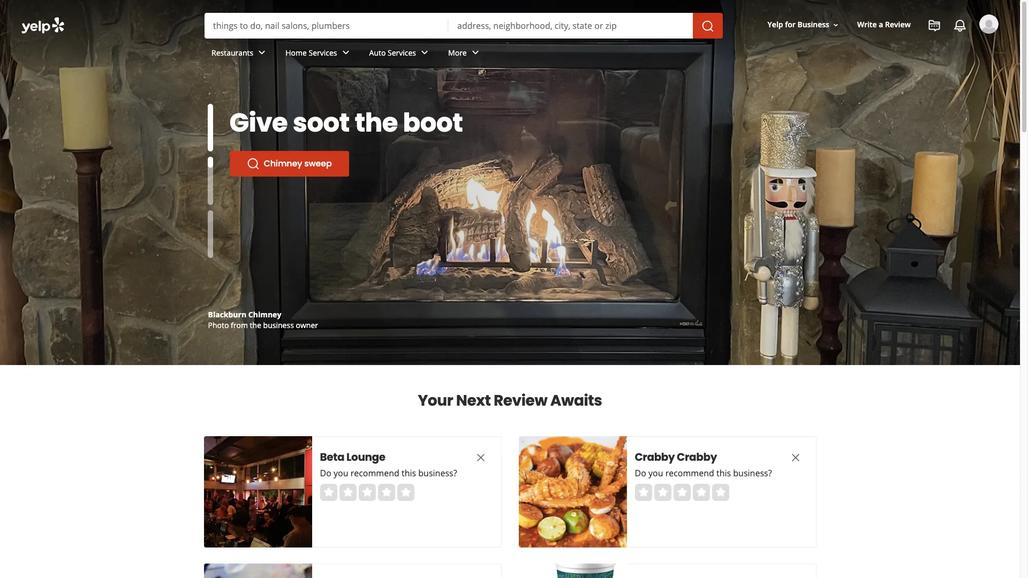 Task type: describe. For each thing, give the bounding box(es) containing it.
24 chevron down v2 image for auto services
[[418, 46, 431, 59]]

design
[[297, 310, 323, 320]]

business? for lounge
[[419, 468, 457, 479]]

yelp for business button
[[764, 15, 845, 35]]

(no rating) image for crabby
[[635, 484, 729, 501]]

crabby crabby
[[635, 450, 717, 465]]

Find text field
[[213, 20, 440, 32]]

chimney inside 'link'
[[264, 158, 302, 170]]

auto
[[369, 47, 386, 58]]

restaurants
[[212, 47, 254, 58]]

farewell
[[284, 105, 389, 141]]

to
[[394, 105, 420, 141]]

notifications image
[[954, 19, 967, 32]]

lounge
[[347, 450, 386, 465]]

2 crabby from the left
[[677, 450, 717, 465]]

dead
[[230, 135, 297, 171]]

write a review link
[[853, 15, 916, 35]]

and
[[281, 310, 296, 320]]

tim m. link
[[241, 320, 266, 331]]

tyler b. image
[[980, 14, 999, 34]]

do you recommend this business? for crabby crabby
[[635, 468, 772, 479]]

chimney inside blackburn chimney photo from the business owner
[[248, 310, 281, 320]]

owner
[[296, 320, 318, 331]]

24 search v2 image for say farewell to dead branches
[[247, 188, 260, 200]]

dismiss card image
[[789, 452, 802, 464]]

chimney sweep link
[[230, 151, 349, 177]]

photo of mas cafe image
[[204, 564, 312, 579]]

review for next
[[494, 391, 548, 411]]

photo inside turftim landscape and design photo by tim m.
[[208, 320, 229, 331]]

select slide image
[[208, 104, 213, 152]]

from
[[231, 320, 248, 331]]

by
[[231, 320, 239, 331]]

you for crabby
[[649, 468, 664, 479]]

business categories element
[[203, 39, 999, 70]]

give soot the boot
[[230, 105, 463, 141]]

tree services
[[264, 188, 319, 200]]

chimney sweep
[[264, 158, 332, 170]]

m.
[[257, 320, 266, 331]]

explore banner section banner
[[0, 0, 1021, 365]]

search image
[[702, 20, 715, 32]]

landscape
[[240, 310, 279, 320]]

yelp
[[768, 20, 784, 30]]

beta
[[320, 450, 345, 465]]

soot
[[293, 105, 350, 141]]

crabby crabby link
[[635, 450, 769, 465]]

yelp for business
[[768, 20, 830, 30]]

beta lounge
[[320, 450, 386, 465]]

user actions element
[[759, 13, 1014, 79]]

turftim landscape and design photo by tim m.
[[208, 310, 323, 331]]

services for home services
[[309, 47, 337, 58]]

1 crabby from the left
[[635, 450, 675, 465]]

boot
[[403, 105, 463, 141]]

beta lounge link
[[320, 450, 454, 465]]

branches
[[302, 135, 427, 171]]

tim
[[241, 320, 255, 331]]

(no rating) image for lounge
[[320, 484, 414, 501]]

do you recommend this business? for beta lounge
[[320, 468, 457, 479]]

your next review awaits
[[418, 391, 602, 411]]

rating element for lounge
[[320, 484, 414, 501]]

auto services link
[[361, 39, 440, 70]]

for
[[786, 20, 796, 30]]



Task type: locate. For each thing, give the bounding box(es) containing it.
say
[[230, 105, 278, 141]]

0 horizontal spatial rating element
[[320, 484, 414, 501]]

1 horizontal spatial recommend
[[666, 468, 715, 479]]

1 horizontal spatial (no rating) image
[[635, 484, 729, 501]]

business? down crabby crabby link
[[734, 468, 772, 479]]

review inside user actions element
[[886, 20, 911, 30]]

1 rating element from the left
[[320, 484, 414, 501]]

1 24 chevron down v2 image from the left
[[256, 46, 269, 59]]

sweep
[[304, 158, 332, 170]]

write a review
[[858, 20, 911, 30]]

recommend down crabby crabby link
[[666, 468, 715, 479]]

do for beta lounge
[[320, 468, 332, 479]]

none field near
[[458, 20, 685, 32]]

do you recommend this business?
[[320, 468, 457, 479], [635, 468, 772, 479]]

blackburn
[[208, 310, 247, 320]]

photo
[[208, 320, 229, 331], [208, 320, 229, 331]]

photo of crabby crabby image
[[519, 437, 627, 548]]

2 business? from the left
[[734, 468, 772, 479]]

you for beta
[[334, 468, 349, 479]]

24 search v2 image inside chimney sweep 'link'
[[247, 158, 260, 170]]

say farewell to dead branches
[[230, 105, 427, 171]]

24 chevron down v2 image for more
[[469, 46, 482, 59]]

chimney
[[264, 158, 302, 170], [248, 310, 281, 320]]

none field up the home services link
[[213, 20, 440, 32]]

1 horizontal spatial crabby
[[677, 450, 717, 465]]

chimney up tree services link
[[264, 158, 302, 170]]

do for crabby crabby
[[635, 468, 647, 479]]

24 chevron down v2 image right restaurants
[[256, 46, 269, 59]]

give
[[230, 105, 288, 141]]

1 horizontal spatial do
[[635, 468, 647, 479]]

24 chevron down v2 image inside the home services link
[[339, 46, 352, 59]]

home services link
[[277, 39, 361, 70]]

24 chevron down v2 image for home services
[[339, 46, 352, 59]]

1 none field from the left
[[213, 20, 440, 32]]

business
[[798, 20, 830, 30]]

1 (no rating) image from the left
[[320, 484, 414, 501]]

1 horizontal spatial services
[[388, 47, 416, 58]]

services inside the home services link
[[309, 47, 337, 58]]

none field up business categories element
[[458, 20, 685, 32]]

None radio
[[320, 484, 337, 501], [359, 484, 376, 501], [674, 484, 691, 501], [693, 484, 710, 501], [712, 484, 729, 501], [320, 484, 337, 501], [359, 484, 376, 501], [674, 484, 691, 501], [693, 484, 710, 501], [712, 484, 729, 501]]

services right the home
[[309, 47, 337, 58]]

24 search v2 image for give soot the boot
[[247, 158, 260, 170]]

1 do you recommend this business? from the left
[[320, 468, 457, 479]]

tree services link
[[230, 181, 336, 207]]

1 this from the left
[[402, 468, 416, 479]]

24 search v2 image left tree
[[247, 188, 260, 200]]

do you recommend this business? down 'beta lounge' link
[[320, 468, 457, 479]]

2 none field from the left
[[458, 20, 685, 32]]

home
[[286, 47, 307, 58]]

2 (no rating) image from the left
[[635, 484, 729, 501]]

the inside blackburn chimney photo from the business owner
[[250, 320, 261, 331]]

projects image
[[928, 19, 941, 32]]

1 horizontal spatial do you recommend this business?
[[635, 468, 772, 479]]

(no rating) image
[[320, 484, 414, 501], [635, 484, 729, 501]]

1 business? from the left
[[419, 468, 457, 479]]

1 horizontal spatial none field
[[458, 20, 685, 32]]

24 search v2 image
[[247, 158, 260, 170], [247, 188, 260, 200]]

do you recommend this business? down crabby crabby link
[[635, 468, 772, 479]]

rating element down lounge on the left
[[320, 484, 414, 501]]

0 horizontal spatial review
[[494, 391, 548, 411]]

24 chevron down v2 image for restaurants
[[256, 46, 269, 59]]

1 vertical spatial the
[[250, 320, 261, 331]]

0 horizontal spatial you
[[334, 468, 349, 479]]

rating element down crabby crabby
[[635, 484, 729, 501]]

(no rating) image down crabby crabby
[[635, 484, 729, 501]]

1 you from the left
[[334, 468, 349, 479]]

2 this from the left
[[717, 468, 731, 479]]

services for auto services
[[388, 47, 416, 58]]

1 horizontal spatial review
[[886, 20, 911, 30]]

1 vertical spatial review
[[494, 391, 548, 411]]

16 chevron down v2 image
[[832, 21, 841, 29]]

4 24 chevron down v2 image from the left
[[469, 46, 482, 59]]

2 rating element from the left
[[635, 484, 729, 501]]

auto services
[[369, 47, 416, 58]]

1 horizontal spatial the
[[355, 105, 398, 141]]

1 horizontal spatial rating element
[[635, 484, 729, 501]]

24 search v2 image down say at the left of page
[[247, 158, 260, 170]]

(no rating) image down lounge on the left
[[320, 484, 414, 501]]

recommend for lounge
[[351, 468, 400, 479]]

0 vertical spatial review
[[886, 20, 911, 30]]

dismiss card image
[[474, 452, 487, 464]]

a
[[879, 20, 884, 30]]

next
[[456, 391, 491, 411]]

review
[[886, 20, 911, 30], [494, 391, 548, 411]]

blackburn chimney photo from the business owner
[[208, 310, 318, 331]]

turftim
[[208, 310, 238, 320]]

services
[[309, 47, 337, 58], [388, 47, 416, 58]]

24 search v2 image inside tree services link
[[247, 188, 260, 200]]

business
[[263, 320, 294, 331]]

do
[[320, 468, 332, 479], [635, 468, 647, 479]]

chimney up "m."
[[248, 310, 281, 320]]

0 vertical spatial chimney
[[264, 158, 302, 170]]

1 recommend from the left
[[351, 468, 400, 479]]

0 horizontal spatial business?
[[419, 468, 457, 479]]

24 chevron down v2 image inside the restaurants link
[[256, 46, 269, 59]]

1 horizontal spatial this
[[717, 468, 731, 479]]

1 24 search v2 image from the top
[[247, 158, 260, 170]]

0 horizontal spatial the
[[250, 320, 261, 331]]

1 vertical spatial chimney
[[248, 310, 281, 320]]

this for crabby crabby
[[717, 468, 731, 479]]

2 24 search v2 image from the top
[[247, 188, 260, 200]]

business?
[[419, 468, 457, 479], [734, 468, 772, 479]]

recommend for crabby
[[666, 468, 715, 479]]

write
[[858, 20, 877, 30]]

review right next
[[494, 391, 548, 411]]

this down 'beta lounge' link
[[402, 468, 416, 479]]

1 horizontal spatial you
[[649, 468, 664, 479]]

business? for crabby
[[734, 468, 772, 479]]

do down crabby crabby
[[635, 468, 647, 479]]

0 horizontal spatial this
[[402, 468, 416, 479]]

services inside 'auto services' link
[[388, 47, 416, 58]]

recommend down lounge on the left
[[351, 468, 400, 479]]

none field find
[[213, 20, 440, 32]]

home services
[[286, 47, 337, 58]]

rating element
[[320, 484, 414, 501], [635, 484, 729, 501]]

24 chevron down v2 image left "auto"
[[339, 46, 352, 59]]

0 horizontal spatial (no rating) image
[[320, 484, 414, 501]]

2 you from the left
[[649, 468, 664, 479]]

do down beta
[[320, 468, 332, 479]]

24 chevron down v2 image inside more link
[[469, 46, 482, 59]]

blackburn chimney link
[[208, 310, 281, 320]]

more
[[448, 47, 467, 58]]

0 horizontal spatial none field
[[213, 20, 440, 32]]

24 chevron down v2 image
[[256, 46, 269, 59], [339, 46, 352, 59], [418, 46, 431, 59], [469, 46, 482, 59]]

you
[[334, 468, 349, 479], [649, 468, 664, 479]]

services right "auto"
[[388, 47, 416, 58]]

photo inside blackburn chimney photo from the business owner
[[208, 320, 229, 331]]

turftim landscape and design link
[[208, 310, 323, 320]]

recommend
[[351, 468, 400, 479], [666, 468, 715, 479]]

2 services from the left
[[388, 47, 416, 58]]

tree
[[264, 188, 282, 200]]

awaits
[[551, 391, 602, 411]]

0 horizontal spatial recommend
[[351, 468, 400, 479]]

more link
[[440, 39, 491, 70]]

None field
[[213, 20, 440, 32], [458, 20, 685, 32]]

0 horizontal spatial do you recommend this business?
[[320, 468, 457, 479]]

2 do you recommend this business? from the left
[[635, 468, 772, 479]]

24 chevron down v2 image right auto services on the top of page
[[418, 46, 431, 59]]

1 do from the left
[[320, 468, 332, 479]]

2 recommend from the left
[[666, 468, 715, 479]]

0 horizontal spatial services
[[309, 47, 337, 58]]

business? down 'beta lounge' link
[[419, 468, 457, 479]]

rating element for crabby
[[635, 484, 729, 501]]

the
[[355, 105, 398, 141], [250, 320, 261, 331]]

review right the a
[[886, 20, 911, 30]]

1 services from the left
[[309, 47, 337, 58]]

crabby
[[635, 450, 675, 465], [677, 450, 717, 465]]

1 horizontal spatial business?
[[734, 468, 772, 479]]

you down beta
[[334, 468, 349, 479]]

None radio
[[339, 484, 357, 501], [378, 484, 395, 501], [397, 484, 414, 501], [635, 484, 652, 501], [654, 484, 672, 501], [339, 484, 357, 501], [378, 484, 395, 501], [397, 484, 414, 501], [635, 484, 652, 501], [654, 484, 672, 501]]

0 horizontal spatial crabby
[[635, 450, 675, 465]]

24 chevron down v2 image inside 'auto services' link
[[418, 46, 431, 59]]

this
[[402, 468, 416, 479], [717, 468, 731, 479]]

services
[[284, 188, 319, 200]]

24 chevron down v2 image right more
[[469, 46, 482, 59]]

None search field
[[0, 0, 1021, 79], [205, 13, 725, 39], [0, 0, 1021, 79], [205, 13, 725, 39]]

photo of allsups image
[[519, 564, 627, 579]]

you down crabby crabby
[[649, 468, 664, 479]]

photo of beta lounge image
[[204, 437, 312, 548]]

2 24 chevron down v2 image from the left
[[339, 46, 352, 59]]

your
[[418, 391, 453, 411]]

3 24 chevron down v2 image from the left
[[418, 46, 431, 59]]

this for beta lounge
[[402, 468, 416, 479]]

review for a
[[886, 20, 911, 30]]

0 vertical spatial 24 search v2 image
[[247, 158, 260, 170]]

0 horizontal spatial do
[[320, 468, 332, 479]]

2 do from the left
[[635, 468, 647, 479]]

0 vertical spatial the
[[355, 105, 398, 141]]

1 vertical spatial 24 search v2 image
[[247, 188, 260, 200]]

this down crabby crabby link
[[717, 468, 731, 479]]

Near text field
[[458, 20, 685, 32]]

restaurants link
[[203, 39, 277, 70]]



Task type: vqa. For each thing, say whether or not it's contained in the screenshot.
crabby crabby
yes



